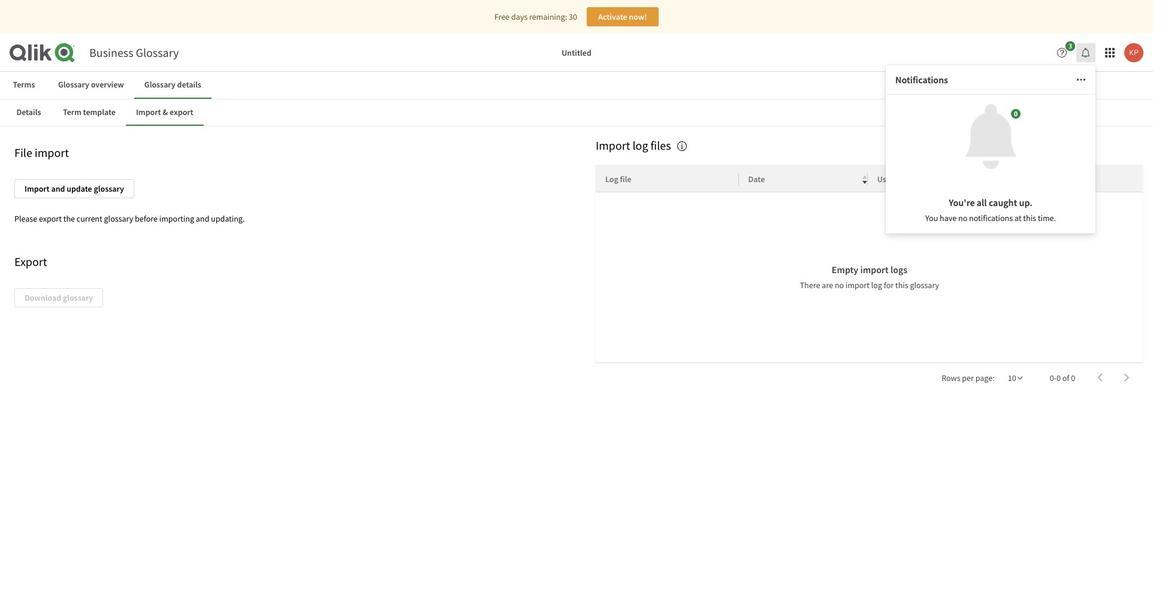Task type: locate. For each thing, give the bounding box(es) containing it.
30
[[569, 11, 577, 22]]

glossary details button
[[134, 72, 212, 99]]

1 horizontal spatial import
[[136, 106, 161, 117]]

2 vertical spatial import
[[25, 183, 50, 194]]

0 vertical spatial tab list
[[0, 72, 1154, 99]]

1 horizontal spatial log
[[872, 280, 883, 291]]

and left update
[[51, 183, 65, 194]]

untitled
[[562, 47, 592, 58]]

1 vertical spatial no
[[835, 280, 844, 291]]

page:
[[976, 373, 995, 384]]

this inside the you're all caught up. you have no notifications at this time.
[[1024, 213, 1037, 224]]

glossary
[[94, 183, 124, 194], [104, 213, 133, 224], [910, 280, 940, 291]]

2 vertical spatial glossary
[[910, 280, 940, 291]]

1 vertical spatial tab list
[[5, 99, 1147, 126]]

business glossary
[[89, 45, 179, 60]]

0 vertical spatial import
[[136, 106, 161, 117]]

overview
[[91, 79, 124, 90]]

no right have
[[959, 213, 968, 224]]

export
[[170, 106, 193, 117], [39, 213, 62, 224]]

activate now!
[[599, 11, 647, 22]]

this right for
[[896, 280, 909, 291]]

have
[[940, 213, 957, 224]]

0 horizontal spatial this
[[896, 280, 909, 291]]

the
[[63, 213, 75, 224]]

please
[[14, 213, 37, 224]]

file
[[620, 174, 632, 185]]

term
[[63, 106, 81, 117]]

import & export
[[136, 106, 193, 117]]

export
[[14, 254, 47, 269]]

import for import & export
[[136, 106, 161, 117]]

0 horizontal spatial log
[[633, 138, 649, 153]]

glossary for glossary overview
[[58, 79, 89, 90]]

now!
[[629, 11, 647, 22]]

glossary up term
[[58, 79, 89, 90]]

and
[[51, 183, 65, 194], [196, 213, 209, 224]]

tab list containing details
[[5, 99, 1147, 126]]

1 horizontal spatial 0
[[1057, 373, 1061, 384]]

there
[[800, 280, 821, 291]]

1 horizontal spatial this
[[1024, 213, 1037, 224]]

file import
[[14, 145, 69, 160]]

terms button
[[0, 72, 48, 99]]

import up for
[[861, 264, 889, 276]]

log
[[633, 138, 649, 153], [872, 280, 883, 291]]

empty
[[832, 264, 859, 276]]

0 vertical spatial glossary
[[94, 183, 124, 194]]

current
[[77, 213, 102, 224]]

details button
[[5, 99, 53, 126]]

0 vertical spatial and
[[51, 183, 65, 194]]

import up please
[[25, 183, 50, 194]]

import right file
[[35, 145, 69, 160]]

1 vertical spatial export
[[39, 213, 62, 224]]

log left for
[[872, 280, 883, 291]]

glossary for glossary details
[[144, 79, 176, 90]]

notifications
[[970, 213, 1013, 224]]

this
[[1024, 213, 1037, 224], [896, 280, 909, 291]]

0 vertical spatial import
[[35, 145, 69, 160]]

glossary right update
[[94, 183, 124, 194]]

1 horizontal spatial no
[[959, 213, 968, 224]]

0 horizontal spatial export
[[39, 213, 62, 224]]

0
[[1015, 109, 1018, 118], [1057, 373, 1061, 384], [1072, 373, 1076, 384]]

glossary inside import and update glossary button
[[94, 183, 124, 194]]

business glossary element
[[89, 45, 179, 60]]

&
[[163, 106, 168, 117]]

template
[[83, 106, 116, 117]]

tab list
[[0, 72, 1154, 99], [5, 99, 1147, 126]]

log left files
[[633, 138, 649, 153]]

import up log
[[596, 138, 631, 153]]

0 vertical spatial export
[[170, 106, 193, 117]]

no inside the you're all caught up. you have no notifications at this time.
[[959, 213, 968, 224]]

please export the current glossary before importing and updating.
[[14, 213, 245, 224]]

0 vertical spatial no
[[959, 213, 968, 224]]

term template
[[63, 106, 116, 117]]

free
[[495, 11, 510, 22]]

no right are
[[835, 280, 844, 291]]

1 horizontal spatial export
[[170, 106, 193, 117]]

this right at
[[1024, 213, 1037, 224]]

2 horizontal spatial import
[[596, 138, 631, 153]]

0 horizontal spatial import
[[25, 183, 50, 194]]

free days remaining: 30
[[495, 11, 577, 22]]

before
[[135, 213, 158, 224]]

0 horizontal spatial and
[[51, 183, 65, 194]]

1 vertical spatial this
[[896, 280, 909, 291]]

glossary up import & export
[[144, 79, 176, 90]]

glossary right for
[[910, 280, 940, 291]]

1 vertical spatial import
[[596, 138, 631, 153]]

import for empty
[[861, 264, 889, 276]]

notifications
[[896, 74, 949, 86]]

date
[[749, 174, 765, 185]]

per
[[963, 373, 974, 384]]

1 vertical spatial import
[[861, 264, 889, 276]]

1 vertical spatial log
[[872, 280, 883, 291]]

import
[[136, 106, 161, 117], [596, 138, 631, 153], [25, 183, 50, 194]]

and left updating.
[[196, 213, 209, 224]]

2 horizontal spatial 0
[[1072, 373, 1076, 384]]

import down 'empty'
[[846, 280, 870, 291]]

log
[[606, 174, 619, 185]]

tab list down "untitled" element
[[0, 72, 1154, 99]]

business
[[89, 45, 133, 60]]

you're all caught up. you have no notifications at this time.
[[926, 197, 1057, 224]]

0 horizontal spatial no
[[835, 280, 844, 291]]

term template button
[[53, 99, 126, 126]]

this inside empty import logs there are no import log for this glossary
[[896, 280, 909, 291]]

no
[[959, 213, 968, 224], [835, 280, 844, 291]]

import left &
[[136, 106, 161, 117]]

export left the
[[39, 213, 62, 224]]

tab list down untitled
[[5, 99, 1147, 126]]

export right &
[[170, 106, 193, 117]]

this for logs
[[896, 280, 909, 291]]

import
[[35, 145, 69, 160], [861, 264, 889, 276], [846, 280, 870, 291]]

1 vertical spatial and
[[196, 213, 209, 224]]

update
[[67, 183, 92, 194]]

import for import and update glossary
[[25, 183, 50, 194]]

export inside button
[[170, 106, 193, 117]]

glossary
[[136, 45, 179, 60], [58, 79, 89, 90], [144, 79, 176, 90]]

log inside empty import logs there are no import log for this glossary
[[872, 280, 883, 291]]

file
[[14, 145, 32, 160]]

glossary left before
[[104, 213, 133, 224]]

rows
[[942, 373, 961, 384]]

up.
[[1020, 197, 1033, 209]]

0 vertical spatial this
[[1024, 213, 1037, 224]]

terms
[[13, 79, 35, 90]]



Task type: describe. For each thing, give the bounding box(es) containing it.
logs
[[891, 264, 908, 276]]

no inside empty import logs there are no import log for this glossary
[[835, 280, 844, 291]]

log files are stored for 6 months image
[[677, 142, 687, 151]]

import and update glossary
[[25, 183, 124, 194]]

for
[[884, 280, 894, 291]]

0-0 of 0
[[1050, 373, 1076, 384]]

all
[[977, 197, 987, 209]]

import log files
[[596, 138, 671, 153]]

import for file
[[35, 145, 69, 160]]

2 vertical spatial import
[[846, 280, 870, 291]]

glossary up glossary details
[[136, 45, 179, 60]]

glossary overview button
[[48, 72, 134, 99]]

glossary overview
[[58, 79, 124, 90]]

of
[[1063, 373, 1070, 384]]

0 horizontal spatial 0
[[1015, 109, 1018, 118]]

details
[[177, 79, 201, 90]]

0-
[[1050, 373, 1057, 384]]

empty import logs there are no import log for this glossary
[[800, 264, 940, 291]]

0 vertical spatial log
[[633, 138, 649, 153]]

you
[[926, 213, 939, 224]]

1 horizontal spatial and
[[196, 213, 209, 224]]

activate
[[599, 11, 628, 22]]

updating.
[[211, 213, 245, 224]]

glossary inside empty import logs there are no import log for this glossary
[[910, 280, 940, 291]]

untitled element
[[237, 47, 917, 58]]

activate now! link
[[587, 7, 659, 26]]

glossary details
[[144, 79, 201, 90]]

and inside import and update glossary button
[[51, 183, 65, 194]]

1 vertical spatial glossary
[[104, 213, 133, 224]]

log file
[[606, 174, 632, 185]]

details
[[16, 106, 41, 117]]

remaining:
[[530, 11, 567, 22]]

are
[[822, 280, 834, 291]]

this for caught
[[1024, 213, 1037, 224]]

at
[[1015, 213, 1022, 224]]

days
[[512, 11, 528, 22]]

tab list containing terms
[[0, 72, 1154, 99]]

you're
[[949, 197, 975, 209]]

rows per page:
[[942, 373, 995, 384]]

import for import log files
[[596, 138, 631, 153]]

import and update glossary button
[[14, 179, 134, 198]]

caught
[[989, 197, 1018, 209]]

user
[[878, 174, 894, 185]]

time.
[[1038, 213, 1057, 224]]

files
[[651, 138, 671, 153]]

import & export button
[[126, 99, 204, 126]]

importing
[[159, 213, 194, 224]]



Task type: vqa. For each thing, say whether or not it's contained in the screenshot.
30
yes



